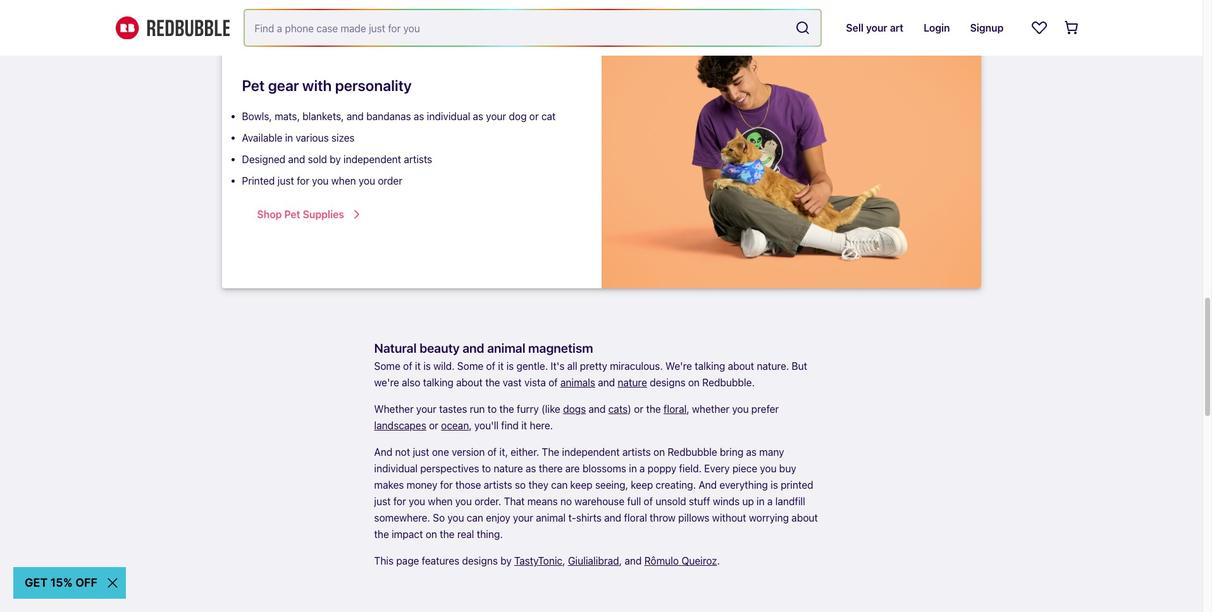 Task type: locate. For each thing, give the bounding box(es) containing it.
nature down miraculous.
[[618, 377, 647, 389]]

mats,
[[275, 111, 300, 122]]

keep
[[570, 480, 593, 491], [631, 480, 653, 491]]

to right run
[[488, 404, 497, 415]]

some up we're
[[374, 361, 400, 372]]

just
[[278, 175, 294, 187], [413, 447, 429, 458], [374, 496, 391, 508]]

0 horizontal spatial in
[[285, 132, 293, 144]]

or left cat
[[529, 111, 539, 122]]

of
[[403, 361, 412, 372], [486, 361, 495, 372], [549, 377, 558, 389], [488, 447, 497, 458], [644, 496, 653, 508]]

2 horizontal spatial artists
[[622, 447, 651, 458]]

in right up in the bottom of the page
[[757, 496, 765, 508]]

independent up the blossoms at the bottom of page
[[562, 447, 620, 458]]

just right printed in the left of the page
[[278, 175, 294, 187]]

1 horizontal spatial it
[[498, 361, 504, 372]]

artists up order.
[[484, 480, 512, 491]]

some
[[374, 361, 400, 372], [457, 361, 484, 372]]

0 vertical spatial talking
[[695, 361, 725, 372]]

and left 'sold'
[[288, 154, 305, 165]]

we're
[[666, 361, 692, 372]]

1 horizontal spatial a
[[767, 496, 773, 508]]

1 horizontal spatial talking
[[695, 361, 725, 372]]

2 vertical spatial about
[[792, 513, 818, 524]]

0 horizontal spatial independent
[[344, 154, 401, 165]]

the left vast at left bottom
[[485, 377, 500, 389]]

landfill
[[775, 496, 805, 508]]

1 vertical spatial a
[[767, 496, 773, 508]]

when up so
[[428, 496, 453, 508]]

one
[[432, 447, 449, 458]]

page
[[396, 556, 419, 567]]

your down that at left
[[513, 513, 533, 524]]

0 horizontal spatial can
[[467, 513, 483, 524]]

and inside and not just one version of it, either. the independent artists on redbubble bring as many individual perspectives to nature as there are blossoms in a poppy field. every piece you buy makes money for those artists so they can keep seeing, keep creating. and everything is printed just for you when you order. that means no warehouse full of unsold stuff winds up in a landfill somewhere. so you can enjoy your animal t-shirts and floral throw pillows without worrying about the impact on the real thing.
[[604, 513, 621, 524]]

1 horizontal spatial artists
[[484, 480, 512, 491]]

you inside whether your tastes run to the furry (like dogs and cats ) or the floral , whether you prefer landscapes or ocean , you'll find it here.
[[732, 404, 749, 415]]

worrying
[[749, 513, 789, 524]]

it,
[[499, 447, 508, 458]]

animals and nature designs on redbubble.
[[560, 377, 755, 389]]

1 vertical spatial about
[[456, 377, 483, 389]]

by
[[330, 154, 341, 165], [501, 556, 512, 567]]

1 horizontal spatial designs
[[650, 377, 686, 389]]

1 horizontal spatial in
[[629, 463, 637, 475]]

independent
[[344, 154, 401, 165], [562, 447, 620, 458]]

as left dog
[[473, 111, 483, 122]]

somewhere.
[[374, 513, 430, 524]]

about up run
[[456, 377, 483, 389]]

cats
[[608, 404, 628, 415]]

designs
[[650, 377, 686, 389], [462, 556, 498, 567]]

1 horizontal spatial floral
[[664, 404, 687, 415]]

it inside whether your tastes run to the furry (like dogs and cats ) or the floral , whether you prefer landscapes or ocean , you'll find it here.
[[521, 420, 527, 432]]

1 vertical spatial independent
[[562, 447, 620, 458]]

personality
[[335, 77, 412, 94]]

1 horizontal spatial individual
[[427, 111, 470, 122]]

enjoy
[[486, 513, 510, 524]]

0 horizontal spatial by
[[330, 154, 341, 165]]

individual
[[427, 111, 470, 122], [374, 463, 418, 475]]

2 vertical spatial just
[[374, 496, 391, 508]]

2 vertical spatial in
[[757, 496, 765, 508]]

0 horizontal spatial animal
[[487, 341, 525, 356]]

0 horizontal spatial on
[[426, 529, 437, 541]]

you left prefer
[[732, 404, 749, 415]]

and left rômulo
[[625, 556, 642, 567]]

artists
[[404, 154, 432, 165], [622, 447, 651, 458], [484, 480, 512, 491]]

0 vertical spatial and
[[374, 447, 393, 458]]

to
[[488, 404, 497, 415], [482, 463, 491, 475]]

animal up 'gentle.'
[[487, 341, 525, 356]]

just right not
[[413, 447, 429, 458]]

miraculous.
[[610, 361, 663, 372]]

None field
[[245, 10, 821, 46]]

1 horizontal spatial and
[[699, 480, 717, 491]]

you down 'sold'
[[312, 175, 329, 187]]

0 vertical spatial about
[[728, 361, 754, 372]]

1 horizontal spatial your
[[486, 111, 506, 122]]

so
[[433, 513, 445, 524]]

as up the piece
[[746, 447, 757, 458]]

1 horizontal spatial by
[[501, 556, 512, 567]]

are
[[565, 463, 580, 475]]

0 horizontal spatial about
[[456, 377, 483, 389]]

2 horizontal spatial in
[[757, 496, 765, 508]]

and inside whether your tastes run to the furry (like dogs and cats ) or the floral , whether you prefer landscapes or ocean , you'll find it here.
[[589, 404, 606, 415]]

individual down not
[[374, 463, 418, 475]]

0 horizontal spatial nature
[[494, 463, 523, 475]]

artists down the bowls, mats, blankets, and bandanas as individual as your dog or cat
[[404, 154, 432, 165]]

1 vertical spatial just
[[413, 447, 429, 458]]

1 vertical spatial or
[[634, 404, 644, 415]]

giulialibrad
[[568, 556, 619, 567]]

without
[[712, 513, 746, 524]]

can up real
[[467, 513, 483, 524]]

thing.
[[477, 529, 503, 541]]

stuff
[[689, 496, 710, 508]]

is up vast at left bottom
[[507, 361, 514, 372]]

and down warehouse
[[604, 513, 621, 524]]

1 vertical spatial floral
[[624, 513, 647, 524]]

1 horizontal spatial about
[[728, 361, 754, 372]]

artists up poppy
[[622, 447, 651, 458]]

for up the somewhere.
[[393, 496, 406, 508]]

0 horizontal spatial your
[[416, 404, 437, 415]]

a up worrying
[[767, 496, 773, 508]]

2 vertical spatial or
[[429, 420, 438, 432]]

1 vertical spatial animal
[[536, 513, 566, 524]]

can up no
[[551, 480, 568, 491]]

2 horizontal spatial is
[[771, 480, 778, 491]]

2 horizontal spatial or
[[634, 404, 644, 415]]

1 horizontal spatial keep
[[631, 480, 653, 491]]

and left not
[[374, 447, 393, 458]]

0 vertical spatial floral
[[664, 404, 687, 415]]

floral down full on the right of page
[[624, 513, 647, 524]]

0 horizontal spatial some
[[374, 361, 400, 372]]

1 vertical spatial nature
[[494, 463, 523, 475]]

is
[[423, 361, 431, 372], [507, 361, 514, 372], [771, 480, 778, 491]]

floral inside and not just one version of it, either. the independent artists on redbubble bring as many individual perspectives to nature as there are blossoms in a poppy field. every piece you buy makes money for those artists so they can keep seeing, keep creating. and everything is printed just for you when you order. that means no warehouse full of unsold stuff winds up in a landfill somewhere. so you can enjoy your animal t-shirts and floral throw pillows without worrying about the impact on the real thing.
[[624, 513, 647, 524]]

find
[[501, 420, 519, 432]]

you down "many"
[[760, 463, 777, 475]]

nature down "it,"
[[494, 463, 523, 475]]

1 vertical spatial to
[[482, 463, 491, 475]]

1 horizontal spatial for
[[393, 496, 406, 508]]

1 horizontal spatial on
[[654, 447, 665, 458]]

it up vast at left bottom
[[498, 361, 504, 372]]

1 horizontal spatial animal
[[536, 513, 566, 524]]

throw
[[650, 513, 676, 524]]

nature.
[[757, 361, 789, 372]]

queiroz
[[682, 556, 717, 567]]

that
[[504, 496, 525, 508]]

0 horizontal spatial floral
[[624, 513, 647, 524]]

1 keep from the left
[[570, 480, 593, 491]]

or
[[529, 111, 539, 122], [634, 404, 644, 415], [429, 420, 438, 432]]

to inside and not just one version of it, either. the independent artists on redbubble bring as many individual perspectives to nature as there are blossoms in a poppy field. every piece you buy makes money for those artists so they can keep seeing, keep creating. and everything is printed just for you when you order. that means no warehouse full of unsold stuff winds up in a landfill somewhere. so you can enjoy your animal t-shirts and floral throw pillows without worrying about the impact on the real thing.
[[482, 463, 491, 475]]

2 horizontal spatial for
[[440, 480, 453, 491]]

1 horizontal spatial nature
[[618, 377, 647, 389]]

is left printed
[[771, 480, 778, 491]]

your left dog
[[486, 111, 506, 122]]

designs for on
[[650, 377, 686, 389]]

1 vertical spatial for
[[440, 480, 453, 491]]

about down landfill
[[792, 513, 818, 524]]

on
[[688, 377, 700, 389], [654, 447, 665, 458], [426, 529, 437, 541]]

so
[[515, 480, 526, 491]]

talking down wild. at the bottom left
[[423, 377, 454, 389]]

by right 'sold'
[[330, 154, 341, 165]]

independent inside and not just one version of it, either. the independent artists on redbubble bring as many individual perspectives to nature as there are blossoms in a poppy field. every piece you buy makes money for those artists so they can keep seeing, keep creating. and everything is printed just for you when you order. that means no warehouse full of unsold stuff winds up in a landfill somewhere. so you can enjoy your animal t-shirts and floral throw pillows without worrying about the impact on the real thing.
[[562, 447, 620, 458]]

0 vertical spatial individual
[[427, 111, 470, 122]]

by down thing.
[[501, 556, 512, 567]]

the left impact
[[374, 529, 389, 541]]

keep down are
[[570, 480, 593, 491]]

in right the blossoms at the bottom of page
[[629, 463, 637, 475]]

0 horizontal spatial it
[[415, 361, 421, 372]]

to down version
[[482, 463, 491, 475]]

not
[[395, 447, 410, 458]]

0 vertical spatial a
[[640, 463, 645, 475]]

designed
[[242, 154, 285, 165]]

we're
[[374, 377, 399, 389]]

and up stuff
[[699, 480, 717, 491]]

1 vertical spatial designs
[[462, 556, 498, 567]]

it right find
[[521, 420, 527, 432]]

blossoms
[[583, 463, 626, 475]]

of down natural beauty and animal magnetism
[[486, 361, 495, 372]]

1 horizontal spatial when
[[428, 496, 453, 508]]

about up redbubble.
[[728, 361, 754, 372]]

there
[[539, 463, 563, 475]]

1 horizontal spatial some
[[457, 361, 484, 372]]

2 vertical spatial artists
[[484, 480, 512, 491]]

for down 'sold'
[[297, 175, 309, 187]]

pet gear with personality
[[242, 77, 412, 94]]

independent up order
[[344, 154, 401, 165]]

designs down thing.
[[462, 556, 498, 567]]

1 vertical spatial can
[[467, 513, 483, 524]]

it
[[415, 361, 421, 372], [498, 361, 504, 372], [521, 420, 527, 432]]

2 vertical spatial for
[[393, 496, 406, 508]]

nature
[[618, 377, 647, 389], [494, 463, 523, 475]]

2 vertical spatial your
[[513, 513, 533, 524]]

it up also on the bottom left of the page
[[415, 361, 421, 372]]

when
[[331, 175, 356, 187], [428, 496, 453, 508]]

pretty
[[580, 361, 607, 372]]

designs down we're
[[650, 377, 686, 389]]

of up also on the bottom left of the page
[[403, 361, 412, 372]]

impact
[[392, 529, 423, 541]]

animal inside and not just one version of it, either. the independent artists on redbubble bring as many individual perspectives to nature as there are blossoms in a poppy field. every piece you buy makes money for those artists so they can keep seeing, keep creating. and everything is printed just for you when you order. that means no warehouse full of unsold stuff winds up in a landfill somewhere. so you can enjoy your animal t-shirts and floral throw pillows without worrying about the impact on the real thing.
[[536, 513, 566, 524]]

landscapes link
[[374, 420, 426, 432]]

just down makes
[[374, 496, 391, 508]]

2 vertical spatial on
[[426, 529, 437, 541]]

0 horizontal spatial designs
[[462, 556, 498, 567]]

everything
[[720, 480, 768, 491]]

available
[[242, 132, 282, 144]]

beauty
[[420, 341, 460, 356]]

0 horizontal spatial keep
[[570, 480, 593, 491]]

rômulo
[[644, 556, 679, 567]]

keep up full on the right of page
[[631, 480, 653, 491]]

1 vertical spatial your
[[416, 404, 437, 415]]

, left you'll
[[469, 420, 472, 432]]

0 vertical spatial nature
[[618, 377, 647, 389]]

, left rômulo
[[619, 556, 622, 567]]

vast
[[503, 377, 522, 389]]

your inside whether your tastes run to the furry (like dogs and cats ) or the floral , whether you prefer landscapes or ocean , you'll find it here.
[[416, 404, 437, 415]]

nature link
[[618, 377, 647, 389]]

and
[[347, 111, 364, 122], [288, 154, 305, 165], [463, 341, 484, 356], [598, 377, 615, 389], [589, 404, 606, 415], [604, 513, 621, 524], [625, 556, 642, 567]]

either.
[[511, 447, 539, 458]]

this
[[374, 556, 394, 567]]

some down natural beauty and animal magnetism
[[457, 361, 484, 372]]

0 vertical spatial designs
[[650, 377, 686, 389]]

is left wild. at the bottom left
[[423, 361, 431, 372]]

1 horizontal spatial is
[[507, 361, 514, 372]]

printed
[[781, 480, 813, 491]]

2 horizontal spatial your
[[513, 513, 533, 524]]

0 vertical spatial independent
[[344, 154, 401, 165]]

on up poppy
[[654, 447, 665, 458]]

various
[[296, 132, 329, 144]]

means
[[527, 496, 558, 508]]

0 horizontal spatial just
[[278, 175, 294, 187]]

animals
[[560, 377, 595, 389]]

version
[[452, 447, 485, 458]]

a left poppy
[[640, 463, 645, 475]]

your left tastes
[[416, 404, 437, 415]]

you down the those
[[455, 496, 472, 508]]

floral down animals and nature designs on redbubble.
[[664, 404, 687, 415]]

floral link
[[664, 404, 687, 415]]

1 horizontal spatial or
[[529, 111, 539, 122]]

animal
[[487, 341, 525, 356], [536, 513, 566, 524]]

pillows
[[678, 513, 710, 524]]

run
[[470, 404, 485, 415]]

2 horizontal spatial on
[[688, 377, 700, 389]]

redbubble
[[668, 447, 717, 458]]

sizes
[[331, 132, 355, 144]]

, left giulialibrad
[[563, 556, 565, 567]]

when down designed and sold by independent artists
[[331, 175, 356, 187]]

and left cats
[[589, 404, 606, 415]]

1 vertical spatial artists
[[622, 447, 651, 458]]

giulialibrad link
[[568, 556, 619, 567]]

0 vertical spatial or
[[529, 111, 539, 122]]

about
[[728, 361, 754, 372], [456, 377, 483, 389], [792, 513, 818, 524]]

on down we're
[[688, 377, 700, 389]]

the
[[542, 447, 559, 458]]

on down so
[[426, 529, 437, 541]]

1 horizontal spatial just
[[374, 496, 391, 508]]

for down perspectives
[[440, 480, 453, 491]]

individual right bandanas
[[427, 111, 470, 122]]

whether your tastes run to the furry (like dogs and cats ) or the floral , whether you prefer landscapes or ocean , you'll find it here.
[[374, 404, 779, 432]]

0 horizontal spatial talking
[[423, 377, 454, 389]]

animal down means
[[536, 513, 566, 524]]

1 vertical spatial by
[[501, 556, 512, 567]]

talking up redbubble.
[[695, 361, 725, 372]]

the
[[485, 377, 500, 389], [499, 404, 514, 415], [646, 404, 661, 415], [374, 529, 389, 541], [440, 529, 455, 541]]

and down pretty
[[598, 377, 615, 389]]

, left whether
[[687, 404, 689, 415]]

of down it's in the bottom left of the page
[[549, 377, 558, 389]]

1 vertical spatial when
[[428, 496, 453, 508]]

2 horizontal spatial just
[[413, 447, 429, 458]]

1 vertical spatial individual
[[374, 463, 418, 475]]

in down mats,
[[285, 132, 293, 144]]

0 vertical spatial can
[[551, 480, 568, 491]]

or right )
[[634, 404, 644, 415]]

vista
[[524, 377, 546, 389]]

0 vertical spatial when
[[331, 175, 356, 187]]

2 horizontal spatial it
[[521, 420, 527, 432]]

or left ocean in the left bottom of the page
[[429, 420, 438, 432]]



Task type: vqa. For each thing, say whether or not it's contained in the screenshot.
the middle the for
yes



Task type: describe. For each thing, give the bounding box(es) containing it.
bowls,
[[242, 111, 272, 122]]

1 vertical spatial on
[[654, 447, 665, 458]]

0 horizontal spatial is
[[423, 361, 431, 372]]

here.
[[530, 420, 553, 432]]

bowls, mats, blankets, and bandanas as individual as your dog or cat
[[242, 111, 556, 122]]

0 vertical spatial your
[[486, 111, 506, 122]]

2 some from the left
[[457, 361, 484, 372]]

floral inside whether your tastes run to the furry (like dogs and cats ) or the floral , whether you prefer landscapes or ocean , you'll find it here.
[[664, 404, 687, 415]]

whether
[[692, 404, 730, 415]]

the up find
[[499, 404, 514, 415]]

bring
[[720, 447, 744, 458]]

1 some from the left
[[374, 361, 400, 372]]

printed just for you when you order
[[242, 175, 402, 187]]

2 keep from the left
[[631, 480, 653, 491]]

this page features designs by tastytonic , giulialibrad , and rômulo queiroz .
[[374, 556, 720, 567]]

some of it is wild. some of it is gentle. it's all pretty miraculous. we're talking about nature. but we're also talking about the vast vista of
[[374, 361, 807, 389]]

.
[[717, 556, 720, 567]]

features
[[422, 556, 459, 567]]

0 vertical spatial animal
[[487, 341, 525, 356]]

poppy
[[648, 463, 677, 475]]

as down either. in the left of the page
[[526, 463, 536, 475]]

also
[[402, 377, 420, 389]]

all
[[567, 361, 577, 372]]

magnetism
[[528, 341, 593, 356]]

Search term search field
[[245, 10, 790, 46]]

bandanas
[[366, 111, 411, 122]]

dog
[[509, 111, 527, 122]]

when inside and not just one version of it, either. the independent artists on redbubble bring as many individual perspectives to nature as there are blossoms in a poppy field. every piece you buy makes money for those artists so they can keep seeing, keep creating. and everything is printed just for you when you order. that means no warehouse full of unsold stuff winds up in a landfill somewhere. so you can enjoy your animal t-shirts and floral throw pillows without worrying about the impact on the real thing.
[[428, 496, 453, 508]]

ocean link
[[441, 420, 469, 432]]

seeing,
[[595, 480, 628, 491]]

no
[[561, 496, 572, 508]]

natural
[[374, 341, 417, 356]]

is inside and not just one version of it, either. the independent artists on redbubble bring as many individual perspectives to nature as there are blossoms in a poppy field. every piece you buy makes money for those artists so they can keep seeing, keep creating. and everything is printed just for you when you order. that means no warehouse full of unsold stuff winds up in a landfill somewhere. so you can enjoy your animal t-shirts and floral throw pillows without worrying about the impact on the real thing.
[[771, 480, 778, 491]]

to inside whether your tastes run to the furry (like dogs and cats ) or the floral , whether you prefer landscapes or ocean , you'll find it here.
[[488, 404, 497, 415]]

shirts
[[576, 513, 602, 524]]

warehouse
[[575, 496, 625, 508]]

the left floral link
[[646, 404, 661, 415]]

gear
[[268, 77, 299, 94]]

your inside and not just one version of it, either. the independent artists on redbubble bring as many individual perspectives to nature as there are blossoms in a poppy field. every piece you buy makes money for those artists so they can keep seeing, keep creating. and everything is printed just for you when you order. that means no warehouse full of unsold stuff winds up in a landfill somewhere. so you can enjoy your animal t-shirts and floral throw pillows without worrying about the impact on the real thing.
[[513, 513, 533, 524]]

0 vertical spatial on
[[688, 377, 700, 389]]

cat
[[541, 111, 556, 122]]

prefer
[[751, 404, 779, 415]]

wild.
[[434, 361, 455, 372]]

designed and sold by independent artists
[[242, 154, 432, 165]]

ocean
[[441, 420, 469, 432]]

many
[[759, 447, 784, 458]]

1 vertical spatial in
[[629, 463, 637, 475]]

as right bandanas
[[414, 111, 424, 122]]

0 vertical spatial just
[[278, 175, 294, 187]]

redbubble.
[[702, 377, 755, 389]]

every
[[704, 463, 730, 475]]

designs for by
[[462, 556, 498, 567]]

full
[[627, 496, 641, 508]]

and not just one version of it, either. the independent artists on redbubble bring as many individual perspectives to nature as there are blossoms in a poppy field. every piece you buy makes money for those artists so they can keep seeing, keep creating. and everything is printed just for you when you order. that means no warehouse full of unsold stuff winds up in a landfill somewhere. so you can enjoy your animal t-shirts and floral throw pillows without worrying about the impact on the real thing.
[[374, 447, 818, 541]]

winds
[[713, 496, 740, 508]]

up
[[742, 496, 754, 508]]

piece
[[733, 463, 757, 475]]

1 horizontal spatial can
[[551, 480, 568, 491]]

real
[[457, 529, 474, 541]]

animals link
[[560, 377, 595, 389]]

available in various sizes
[[242, 132, 355, 144]]

0 horizontal spatial or
[[429, 420, 438, 432]]

field.
[[679, 463, 702, 475]]

0 horizontal spatial artists
[[404, 154, 432, 165]]

individual inside and not just one version of it, either. the independent artists on redbubble bring as many individual perspectives to nature as there are blossoms in a poppy field. every piece you buy makes money for those artists so they can keep seeing, keep creating. and everything is printed just for you when you order. that means no warehouse full of unsold stuff winds up in a landfill somewhere. so you can enjoy your animal t-shirts and floral throw pillows without worrying about the impact on the real thing.
[[374, 463, 418, 475]]

dogs link
[[563, 404, 586, 415]]

nature inside and not just one version of it, either. the independent artists on redbubble bring as many individual perspectives to nature as there are blossoms in a poppy field. every piece you buy makes money for those artists so they can keep seeing, keep creating. and everything is printed just for you when you order. that means no warehouse full of unsold stuff winds up in a landfill somewhere. so you can enjoy your animal t-shirts and floral throw pillows without worrying about the impact on the real thing.
[[494, 463, 523, 475]]

perspectives
[[420, 463, 479, 475]]

t-
[[568, 513, 576, 524]]

0 horizontal spatial a
[[640, 463, 645, 475]]

of left "it,"
[[488, 447, 497, 458]]

but
[[792, 361, 807, 372]]

0 vertical spatial by
[[330, 154, 341, 165]]

whether
[[374, 404, 414, 415]]

money
[[407, 480, 438, 491]]

gentle.
[[517, 361, 548, 372]]

pet
[[242, 77, 265, 94]]

redbubble logo image
[[115, 16, 229, 39]]

you down money
[[409, 496, 425, 508]]

tastes
[[439, 404, 467, 415]]

unsold
[[656, 496, 686, 508]]

)
[[628, 404, 631, 415]]

0 vertical spatial for
[[297, 175, 309, 187]]

landscapes
[[374, 420, 426, 432]]

tastytonic
[[514, 556, 563, 567]]

you right so
[[448, 513, 464, 524]]

you left order
[[359, 175, 375, 187]]

natural beauty and animal magnetism
[[374, 341, 593, 356]]

the down so
[[440, 529, 455, 541]]

and up sizes
[[347, 111, 364, 122]]

the inside some of it is wild. some of it is gentle. it's all pretty miraculous. we're talking about nature. but we're also talking about the vast vista of
[[485, 377, 500, 389]]

of right full on the right of page
[[644, 496, 653, 508]]

rômulo queiroz link
[[644, 556, 717, 567]]

it's
[[551, 361, 565, 372]]

about inside and not just one version of it, either. the independent artists on redbubble bring as many individual perspectives to nature as there are blossoms in a poppy field. every piece you buy makes money for those artists so they can keep seeing, keep creating. and everything is printed just for you when you order. that means no warehouse full of unsold stuff winds up in a landfill somewhere. so you can enjoy your animal t-shirts and floral throw pillows without worrying about the impact on the real thing.
[[792, 513, 818, 524]]

makes
[[374, 480, 404, 491]]

furry
[[517, 404, 539, 415]]

0 vertical spatial in
[[285, 132, 293, 144]]

0 horizontal spatial when
[[331, 175, 356, 187]]

1 vertical spatial talking
[[423, 377, 454, 389]]

order
[[378, 175, 402, 187]]

you'll
[[474, 420, 499, 432]]

with
[[302, 77, 332, 94]]

1 vertical spatial and
[[699, 480, 717, 491]]

and right beauty at the bottom left of page
[[463, 341, 484, 356]]



